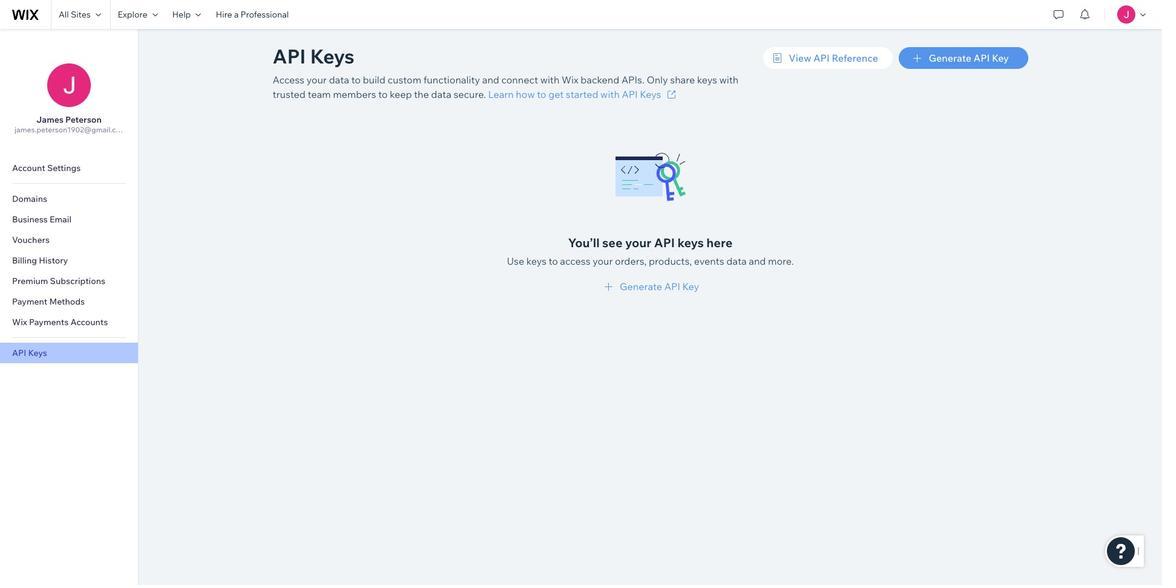 Task type: locate. For each thing, give the bounding box(es) containing it.
1 vertical spatial generate api key button
[[602, 280, 699, 294]]

0 horizontal spatial api keys
[[12, 348, 47, 359]]

1 horizontal spatial key
[[992, 52, 1009, 64]]

api keys up access
[[273, 44, 354, 68]]

vouchers link
[[0, 230, 138, 251]]

generate api key
[[929, 52, 1009, 64], [620, 281, 699, 293]]

with
[[540, 74, 559, 86], [719, 74, 739, 86], [600, 88, 620, 100]]

james
[[36, 114, 64, 125]]

1 vertical spatial generate api key
[[620, 281, 699, 293]]

your
[[307, 74, 327, 86], [625, 235, 651, 251], [593, 255, 613, 268]]

wix payments accounts link
[[0, 312, 138, 333]]

you'll
[[568, 235, 600, 251]]

1 vertical spatial your
[[625, 235, 651, 251]]

and up learn
[[482, 74, 499, 86]]

1 horizontal spatial data
[[431, 88, 451, 100]]

2 vertical spatial data
[[726, 255, 747, 268]]

0 vertical spatial key
[[992, 52, 1009, 64]]

keys
[[697, 74, 717, 86], [678, 235, 704, 251], [526, 255, 546, 268]]

started
[[566, 88, 598, 100]]

api keys
[[273, 44, 354, 68], [12, 348, 47, 359]]

to inside 'you'll see your api keys here use keys to access your orders, products, events data and more.'
[[549, 255, 558, 268]]

2 vertical spatial keys
[[28, 348, 47, 359]]

1 horizontal spatial api keys
[[273, 44, 354, 68]]

1 horizontal spatial and
[[749, 255, 766, 268]]

access your data to build custom functionality and connect with wix backend apis. only share keys with trusted team members to keep the data secure.
[[273, 74, 739, 100]]

wix
[[562, 74, 578, 86], [12, 317, 27, 328]]

history
[[39, 255, 68, 266]]

0 vertical spatial data
[[329, 74, 349, 86]]

generate for generate api key "button" to the bottom
[[620, 281, 662, 293]]

keys down payments
[[28, 348, 47, 359]]

1 horizontal spatial keys
[[310, 44, 354, 68]]

2 horizontal spatial with
[[719, 74, 739, 86]]

a
[[234, 9, 239, 20]]

payments
[[29, 317, 69, 328]]

0 horizontal spatial wix
[[12, 317, 27, 328]]

and left "more."
[[749, 255, 766, 268]]

2 vertical spatial keys
[[526, 255, 546, 268]]

0 vertical spatial your
[[307, 74, 327, 86]]

your down see
[[593, 255, 613, 268]]

api inside 'you'll see your api keys here use keys to access your orders, products, events data and more.'
[[654, 235, 675, 251]]

generate
[[929, 52, 971, 64], [620, 281, 662, 293]]

1 horizontal spatial generate
[[929, 52, 971, 64]]

0 horizontal spatial and
[[482, 74, 499, 86]]

data
[[329, 74, 349, 86], [431, 88, 451, 100], [726, 255, 747, 268]]

to left access
[[549, 255, 558, 268]]

with up get
[[540, 74, 559, 86]]

billing history
[[12, 255, 68, 266]]

data down the here
[[726, 255, 747, 268]]

1 horizontal spatial generate api key button
[[899, 47, 1028, 69]]

hire a professional
[[216, 9, 289, 20]]

2 vertical spatial your
[[593, 255, 613, 268]]

and
[[482, 74, 499, 86], [749, 255, 766, 268]]

with right share
[[719, 74, 739, 86]]

reference
[[832, 52, 878, 64]]

0 vertical spatial keys
[[697, 74, 717, 86]]

keys right "use"
[[526, 255, 546, 268]]

use
[[507, 255, 524, 268]]

wix up learn how to get started with api keys
[[562, 74, 578, 86]]

key for generate api key "button" to the bottom
[[682, 281, 699, 293]]

your up orders,
[[625, 235, 651, 251]]

api keys link
[[0, 343, 138, 364]]

view
[[789, 52, 811, 64]]

0 vertical spatial generate
[[929, 52, 971, 64]]

1 vertical spatial generate
[[620, 281, 662, 293]]

functionality
[[423, 74, 480, 86]]

api
[[273, 44, 306, 68], [814, 52, 830, 64], [974, 52, 990, 64], [622, 88, 638, 100], [654, 235, 675, 251], [664, 281, 680, 293], [12, 348, 26, 359]]

keys down "only"
[[640, 88, 661, 100]]

0 horizontal spatial generate
[[620, 281, 662, 293]]

with down "backend"
[[600, 88, 620, 100]]

0 vertical spatial wix
[[562, 74, 578, 86]]

data inside 'you'll see your api keys here use keys to access your orders, products, events data and more.'
[[726, 255, 747, 268]]

hire
[[216, 9, 232, 20]]

domains link
[[0, 189, 138, 209]]

1 vertical spatial key
[[682, 281, 699, 293]]

get
[[549, 88, 564, 100]]

1 vertical spatial and
[[749, 255, 766, 268]]

data up members
[[329, 74, 349, 86]]

generate for top generate api key "button"
[[929, 52, 971, 64]]

premium subscriptions
[[12, 276, 105, 287]]

learn how to get started with api keys
[[488, 88, 661, 100]]

payment methods link
[[0, 292, 138, 312]]

generate api key button
[[899, 47, 1028, 69], [602, 280, 699, 294]]

to up members
[[351, 74, 361, 86]]

keys right share
[[697, 74, 717, 86]]

more.
[[768, 255, 794, 268]]

0 horizontal spatial keys
[[28, 348, 47, 359]]

keys up team at the top of page
[[310, 44, 354, 68]]

keys
[[310, 44, 354, 68], [640, 88, 661, 100], [28, 348, 47, 359]]

to
[[351, 74, 361, 86], [378, 88, 388, 100], [537, 88, 546, 100], [549, 255, 558, 268]]

1 vertical spatial api keys
[[12, 348, 47, 359]]

trusted
[[273, 88, 306, 100]]

data down "functionality"
[[431, 88, 451, 100]]

1 horizontal spatial with
[[600, 88, 620, 100]]

to left get
[[537, 88, 546, 100]]

wix payments accounts
[[12, 317, 108, 328]]

0 horizontal spatial data
[[329, 74, 349, 86]]

to down build
[[378, 88, 388, 100]]

0 horizontal spatial with
[[540, 74, 559, 86]]

wix down payment
[[12, 317, 27, 328]]

0 vertical spatial generate api key
[[929, 52, 1009, 64]]

0 horizontal spatial your
[[307, 74, 327, 86]]

key
[[992, 52, 1009, 64], [682, 281, 699, 293]]

account settings link
[[0, 158, 138, 179]]

members
[[333, 88, 376, 100]]

0 horizontal spatial key
[[682, 281, 699, 293]]

0 vertical spatial and
[[482, 74, 499, 86]]

hire a professional link
[[208, 0, 296, 29]]

business
[[12, 214, 48, 225]]

1 horizontal spatial wix
[[562, 74, 578, 86]]

your up team at the top of page
[[307, 74, 327, 86]]

0 horizontal spatial generate api key button
[[602, 280, 699, 294]]

business email
[[12, 214, 71, 225]]

api keys down payments
[[12, 348, 47, 359]]

keys up events on the right top of page
[[678, 235, 704, 251]]

see
[[602, 235, 623, 251]]

1 vertical spatial keys
[[640, 88, 661, 100]]

james.peterson1902@gmail.com
[[15, 125, 127, 134]]

1 horizontal spatial your
[[593, 255, 613, 268]]

1 vertical spatial wix
[[12, 317, 27, 328]]

2 horizontal spatial data
[[726, 255, 747, 268]]

keys inside sidebar element
[[28, 348, 47, 359]]

connect
[[501, 74, 538, 86]]

view api reference
[[789, 52, 878, 64]]



Task type: vqa. For each thing, say whether or not it's contained in the screenshot.
You'll see your API keys here Use keys to access your orders, products, events data and more. on the top
yes



Task type: describe. For each thing, give the bounding box(es) containing it.
account
[[12, 163, 45, 174]]

0 vertical spatial api keys
[[273, 44, 354, 68]]

account settings
[[12, 163, 81, 174]]

payment methods
[[12, 297, 85, 307]]

1 vertical spatial keys
[[678, 235, 704, 251]]

custom
[[388, 74, 421, 86]]

premium
[[12, 276, 48, 287]]

backend
[[581, 74, 619, 86]]

0 vertical spatial keys
[[310, 44, 354, 68]]

learn how to get started with api keys link
[[488, 87, 679, 102]]

help button
[[165, 0, 208, 29]]

api inside sidebar element
[[12, 348, 26, 359]]

sites
[[71, 9, 91, 20]]

domains
[[12, 194, 47, 205]]

help
[[172, 9, 191, 20]]

and inside access your data to build custom functionality and connect with wix backend apis. only share keys with trusted team members to keep the data secure.
[[482, 74, 499, 86]]

products,
[[649, 255, 692, 268]]

and inside 'you'll see your api keys here use keys to access your orders, products, events data and more.'
[[749, 255, 766, 268]]

how
[[516, 88, 535, 100]]

team
[[308, 88, 331, 100]]

your inside access your data to build custom functionality and connect with wix backend apis. only share keys with trusted team members to keep the data secure.
[[307, 74, 327, 86]]

share
[[670, 74, 695, 86]]

email
[[50, 214, 71, 225]]

the
[[414, 88, 429, 100]]

business email link
[[0, 209, 138, 230]]

professional
[[241, 9, 289, 20]]

0 vertical spatial generate api key button
[[899, 47, 1028, 69]]

key for top generate api key "button"
[[992, 52, 1009, 64]]

apis.
[[622, 74, 645, 86]]

access
[[560, 255, 590, 268]]

view api reference link
[[763, 47, 893, 69]]

2 horizontal spatial your
[[625, 235, 651, 251]]

all
[[59, 9, 69, 20]]

secure.
[[454, 88, 486, 100]]

billing
[[12, 255, 37, 266]]

peterson
[[65, 114, 102, 125]]

you'll see your api keys here use keys to access your orders, products, events data and more.
[[507, 235, 794, 268]]

only
[[647, 74, 668, 86]]

billing history link
[[0, 251, 138, 271]]

payment
[[12, 297, 47, 307]]

accounts
[[70, 317, 108, 328]]

premium subscriptions link
[[0, 271, 138, 292]]

orders,
[[615, 255, 647, 268]]

1 vertical spatial data
[[431, 88, 451, 100]]

keys inside access your data to build custom functionality and connect with wix backend apis. only share keys with trusted team members to keep the data secure.
[[697, 74, 717, 86]]

0 horizontal spatial generate api key
[[620, 281, 699, 293]]

vouchers
[[12, 235, 50, 246]]

explore
[[118, 9, 147, 20]]

api keys inside sidebar element
[[12, 348, 47, 359]]

events
[[694, 255, 724, 268]]

wix inside access your data to build custom functionality and connect with wix backend apis. only share keys with trusted team members to keep the data secure.
[[562, 74, 578, 86]]

here
[[706, 235, 733, 251]]

2 horizontal spatial keys
[[640, 88, 661, 100]]

subscriptions
[[50, 276, 105, 287]]

settings
[[47, 163, 81, 174]]

1 horizontal spatial generate api key
[[929, 52, 1009, 64]]

access
[[273, 74, 304, 86]]

build
[[363, 74, 385, 86]]

learn
[[488, 88, 514, 100]]

sidebar element
[[0, 29, 139, 586]]

methods
[[49, 297, 85, 307]]

wix inside sidebar element
[[12, 317, 27, 328]]

keep
[[390, 88, 412, 100]]

api inside "link"
[[814, 52, 830, 64]]

james peterson james.peterson1902@gmail.com
[[15, 114, 127, 134]]

all sites
[[59, 9, 91, 20]]



